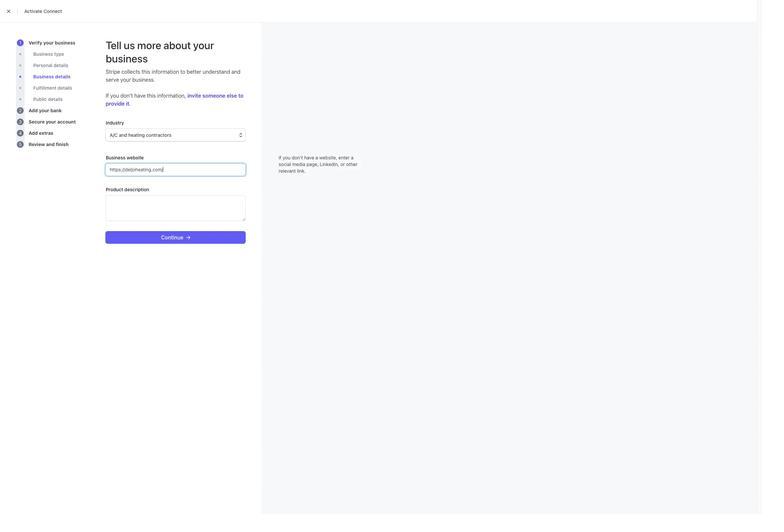 Task type: vqa. For each thing, say whether or not it's contained in the screenshot.
the bottom If
yes



Task type: locate. For each thing, give the bounding box(es) containing it.
else
[[227, 93, 237, 99]]

information,
[[157, 93, 186, 99]]

business for business type
[[33, 51, 53, 57]]

have up page,
[[304, 155, 314, 161]]

secure your account link
[[29, 119, 76, 125]]

1 horizontal spatial you
[[283, 155, 291, 161]]

add down 'secure'
[[29, 130, 38, 136]]

1 add from the top
[[29, 108, 38, 113]]

Product description text field
[[106, 196, 245, 221]]

to inside invite someone else to provide it
[[238, 93, 244, 99]]

you inside if you don't have a website, enter a social media page, linkedin, or other relevant link.
[[283, 155, 291, 161]]

you up social
[[283, 155, 291, 161]]

business down us
[[106, 52, 148, 65]]

if
[[106, 93, 109, 99], [279, 155, 282, 161]]

and right a/c
[[119, 132, 127, 138]]

business left website
[[106, 155, 126, 161]]

details down type
[[54, 63, 68, 68]]

personal details link
[[33, 62, 68, 69]]

a up page,
[[316, 155, 318, 161]]

1 vertical spatial add
[[29, 130, 38, 136]]

business
[[33, 51, 53, 57], [33, 74, 54, 80], [106, 155, 126, 161]]

0 horizontal spatial and
[[46, 142, 55, 147]]

0 vertical spatial this
[[142, 69, 150, 75]]

business for business details
[[33, 74, 54, 80]]

verify your business
[[29, 40, 75, 46]]

add up 'secure'
[[29, 108, 38, 113]]

0 horizontal spatial you
[[110, 93, 119, 99]]

2 a from the left
[[351, 155, 354, 161]]

website,
[[319, 155, 337, 161]]

stripe collects this information to better understand and serve your business.
[[106, 69, 241, 83]]

your down collects
[[120, 77, 131, 83]]

1 vertical spatial you
[[283, 155, 291, 161]]

personal
[[33, 63, 52, 68]]

0 horizontal spatial have
[[134, 93, 146, 99]]

1 vertical spatial and
[[119, 132, 127, 138]]

1 horizontal spatial a
[[351, 155, 354, 161]]

to
[[181, 69, 185, 75], [238, 93, 244, 99]]

business inside 'if you don't have a website, enter a social media page, linkedin, or other relevant link.' 'element'
[[106, 155, 126, 161]]

add for add extras
[[29, 130, 38, 136]]

2 horizontal spatial and
[[232, 69, 241, 75]]

invite someone else to provide it button
[[106, 93, 244, 107]]

details up fulfillment details
[[55, 74, 71, 80]]

details for personal details
[[54, 63, 68, 68]]

0 horizontal spatial a
[[316, 155, 318, 161]]

0 vertical spatial you
[[110, 93, 119, 99]]

and for review and finish
[[46, 142, 55, 147]]

this down business.
[[147, 93, 156, 99]]

don't up media
[[292, 155, 303, 161]]

your for bank
[[39, 108, 49, 113]]

your up extras
[[46, 119, 56, 125]]

understand
[[203, 69, 230, 75]]

a/c and heating contractors button
[[106, 129, 245, 141]]

add
[[29, 108, 38, 113], [29, 130, 38, 136]]

1 horizontal spatial business
[[106, 52, 148, 65]]

product
[[106, 187, 123, 193]]

5
[[19, 142, 22, 147]]

better
[[187, 69, 201, 75]]

provide
[[106, 101, 125, 107]]

information
[[152, 69, 179, 75]]

0 horizontal spatial to
[[181, 69, 185, 75]]

have inside if you don't have a website, enter a social media page, linkedin, or other relevant link.
[[304, 155, 314, 161]]

secure
[[29, 119, 45, 125]]

1 horizontal spatial to
[[238, 93, 244, 99]]

1 vertical spatial if
[[279, 155, 282, 161]]

1 horizontal spatial if
[[279, 155, 282, 161]]

to inside stripe collects this information to better understand and serve your business.
[[181, 69, 185, 75]]

to right else
[[238, 93, 244, 99]]

1 horizontal spatial don't
[[292, 155, 303, 161]]

industry
[[106, 120, 124, 126]]

0 vertical spatial to
[[181, 69, 185, 75]]

you for if you don't have this information,
[[110, 93, 119, 99]]

1 vertical spatial don't
[[292, 155, 303, 161]]

have down business.
[[134, 93, 146, 99]]

1 vertical spatial to
[[238, 93, 244, 99]]

your up business type
[[43, 40, 54, 46]]

fulfillment details link
[[33, 85, 72, 91]]

0 horizontal spatial if
[[106, 93, 109, 99]]

more
[[137, 39, 161, 52]]

a
[[316, 155, 318, 161], [351, 155, 354, 161]]

2 vertical spatial business
[[106, 155, 126, 161]]

add for add your bank
[[29, 108, 38, 113]]

business up type
[[55, 40, 75, 46]]

if up provide on the left of the page
[[106, 93, 109, 99]]

if inside if you don't have a website, enter a social media page, linkedin, or other relevant link.
[[279, 155, 282, 161]]

you up provide on the left of the page
[[110, 93, 119, 99]]

someone
[[202, 93, 226, 99]]

1 vertical spatial this
[[147, 93, 156, 99]]

add your bank link
[[29, 107, 62, 114]]

bank
[[50, 108, 62, 113]]

business details
[[33, 74, 71, 80]]

0 vertical spatial have
[[134, 93, 146, 99]]

details
[[54, 63, 68, 68], [55, 74, 71, 80], [58, 85, 72, 91], [48, 96, 63, 102]]

0 vertical spatial business
[[55, 40, 75, 46]]

if for if you don't have this information,
[[106, 93, 109, 99]]

connect
[[43, 8, 62, 14]]

if you don't have this information,
[[106, 93, 187, 99]]

4
[[19, 130, 22, 136]]

details down business details link
[[58, 85, 72, 91]]

0 vertical spatial business
[[33, 51, 53, 57]]

1 vertical spatial business
[[106, 52, 148, 65]]

0 vertical spatial add
[[29, 108, 38, 113]]

0 horizontal spatial don't
[[120, 93, 133, 99]]

if up social
[[279, 155, 282, 161]]

it
[[126, 101, 129, 107]]

details for public details
[[48, 96, 63, 102]]

public details link
[[33, 96, 63, 103]]

collects
[[122, 69, 140, 75]]

heating
[[128, 132, 145, 138]]

don't
[[120, 93, 133, 99], [292, 155, 303, 161]]

and right the understand
[[232, 69, 241, 75]]

svg image
[[186, 236, 190, 240]]

your down public details link
[[39, 108, 49, 113]]

link.
[[297, 168, 306, 174]]

have
[[134, 93, 146, 99], [304, 155, 314, 161]]

1 horizontal spatial have
[[304, 155, 314, 161]]

us
[[124, 39, 135, 52]]

2 vertical spatial and
[[46, 142, 55, 147]]

verify
[[29, 40, 42, 46]]

and
[[232, 69, 241, 75], [119, 132, 127, 138], [46, 142, 55, 147]]

your
[[193, 39, 214, 52], [43, 40, 54, 46], [120, 77, 131, 83], [39, 108, 49, 113], [46, 119, 56, 125]]

1 vertical spatial have
[[304, 155, 314, 161]]

other
[[346, 162, 358, 167]]

invite someone else to provide it
[[106, 93, 244, 107]]

business down 'personal'
[[33, 74, 54, 80]]

1 vertical spatial business
[[33, 74, 54, 80]]

your right about
[[193, 39, 214, 52]]

extras
[[39, 130, 53, 136]]

invite
[[187, 93, 201, 99]]

if for if you don't have a website, enter a social media page, linkedin, or other relevant link.
[[279, 155, 282, 161]]

business.
[[132, 77, 155, 83]]

business
[[55, 40, 75, 46], [106, 52, 148, 65]]

and inside dropdown button
[[119, 132, 127, 138]]

details up bank
[[48, 96, 63, 102]]

page,
[[307, 162, 319, 167]]

2 add from the top
[[29, 130, 38, 136]]

add your bank
[[29, 108, 62, 113]]

don't inside if you don't have a website, enter a social media page, linkedin, or other relevant link.
[[292, 155, 303, 161]]

serve
[[106, 77, 119, 83]]

to left better
[[181, 69, 185, 75]]

relevant
[[279, 168, 296, 174]]

don't up it
[[120, 93, 133, 99]]

0 vertical spatial don't
[[120, 93, 133, 99]]

your inside stripe collects this information to better understand and serve your business.
[[120, 77, 131, 83]]

and for a/c and heating contractors
[[119, 132, 127, 138]]

0 vertical spatial if
[[106, 93, 109, 99]]

your for business
[[43, 40, 54, 46]]

this
[[142, 69, 150, 75], [147, 93, 156, 99]]

this inside stripe collects this information to better understand and serve your business.
[[142, 69, 150, 75]]

activate connect
[[24, 8, 62, 14]]

continue
[[161, 235, 183, 241]]

stripe
[[106, 69, 120, 75]]

you
[[110, 93, 119, 99], [283, 155, 291, 161]]

secure your account
[[29, 119, 76, 125]]

your for account
[[46, 119, 56, 125]]

business inside tell us more about your business
[[106, 52, 148, 65]]

your inside "link"
[[43, 40, 54, 46]]

and left finish
[[46, 142, 55, 147]]

a up other
[[351, 155, 354, 161]]

1 horizontal spatial and
[[119, 132, 127, 138]]

0 vertical spatial and
[[232, 69, 241, 75]]

this up business.
[[142, 69, 150, 75]]

business up 'personal'
[[33, 51, 53, 57]]

0 horizontal spatial business
[[55, 40, 75, 46]]



Task type: describe. For each thing, give the bounding box(es) containing it.
Business website url field
[[106, 164, 245, 176]]

linkedin,
[[320, 162, 339, 167]]

don't for this
[[120, 93, 133, 99]]

contractors
[[146, 132, 172, 138]]

product description
[[106, 187, 149, 193]]

activate
[[24, 8, 42, 14]]

personal details
[[33, 63, 68, 68]]

add extras link
[[29, 130, 53, 137]]

description
[[124, 187, 149, 193]]

don't for a
[[292, 155, 303, 161]]

review and finish
[[29, 142, 69, 147]]

business details link
[[33, 74, 71, 80]]

about
[[164, 39, 191, 52]]

business website
[[106, 155, 144, 161]]

account
[[57, 119, 76, 125]]

or
[[341, 162, 345, 167]]

1 a from the left
[[316, 155, 318, 161]]

public
[[33, 96, 47, 102]]

have for this
[[134, 93, 146, 99]]

if you don't have a website, enter a social media page, linkedin, or other relevant link. element
[[100, 148, 362, 181]]

social
[[279, 162, 291, 167]]

business inside "link"
[[55, 40, 75, 46]]

business type
[[33, 51, 64, 57]]

media
[[292, 162, 305, 167]]

tell
[[106, 39, 122, 52]]

business for business website
[[106, 155, 126, 161]]

3
[[19, 119, 22, 125]]

your inside tell us more about your business
[[193, 39, 214, 52]]

business type link
[[33, 51, 64, 58]]

add extras
[[29, 130, 53, 136]]

a/c
[[110, 132, 118, 138]]

website
[[127, 155, 144, 161]]

if you don't have a website, enter a social media page, linkedin, or other relevant link.
[[279, 155, 358, 174]]

details for fulfillment details
[[58, 85, 72, 91]]

a/c and heating contractors
[[110, 132, 172, 138]]

type
[[54, 51, 64, 57]]

finish
[[56, 142, 69, 147]]

continue button
[[106, 232, 245, 244]]

.
[[129, 101, 131, 107]]

enter
[[339, 155, 350, 161]]

and inside stripe collects this information to better understand and serve your business.
[[232, 69, 241, 75]]

fulfillment details
[[33, 85, 72, 91]]

2
[[19, 108, 22, 113]]

verify your business link
[[29, 40, 75, 46]]

details for business details
[[55, 74, 71, 80]]

tell us more about your business
[[106, 39, 214, 65]]

1
[[19, 40, 21, 46]]

have for a
[[304, 155, 314, 161]]

review
[[29, 142, 45, 147]]

review and finish link
[[29, 141, 69, 148]]

public details
[[33, 96, 63, 102]]

fulfillment
[[33, 85, 56, 91]]

you for if you don't have a website, enter a social media page, linkedin, or other relevant link.
[[283, 155, 291, 161]]



